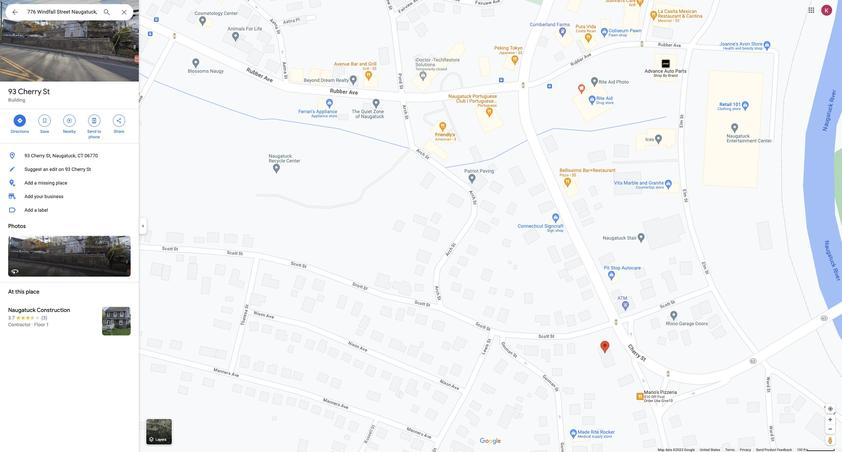 Task type: locate. For each thing, give the bounding box(es) containing it.
1 vertical spatial st
[[87, 167, 91, 172]]

footer inside 'google maps' element
[[658, 448, 797, 453]]

place right this
[[26, 289, 39, 296]]

 search field
[[5, 4, 133, 22]]

st down 06770
[[87, 167, 91, 172]]

footer containing map data ©2023 google
[[658, 448, 797, 453]]

states
[[711, 449, 720, 452]]

google
[[684, 449, 695, 452]]

send
[[87, 129, 96, 134], [756, 449, 764, 452]]

map data ©2023 google
[[658, 449, 695, 452]]

cherry inside "93 cherry st building"
[[18, 87, 41, 97]]

send up phone
[[87, 129, 96, 134]]

1 horizontal spatial place
[[56, 180, 67, 186]]

add inside button
[[25, 180, 33, 186]]

0 vertical spatial place
[[56, 180, 67, 186]]

at
[[8, 289, 14, 296]]

2 vertical spatial 93
[[65, 167, 70, 172]]

add left the label
[[25, 208, 33, 213]]

place inside button
[[56, 180, 67, 186]]

0 vertical spatial add
[[25, 180, 33, 186]]

93 cherry st building
[[8, 87, 50, 103]]

place down "on" at left
[[56, 180, 67, 186]]

93 inside "button"
[[65, 167, 70, 172]]

0 horizontal spatial send
[[87, 129, 96, 134]]

add a label button
[[0, 203, 139, 217]]

93 up suggest
[[25, 153, 30, 159]]

st inside "93 cherry st building"
[[43, 87, 50, 97]]

send left product
[[756, 449, 764, 452]]

2 horizontal spatial 93
[[65, 167, 70, 172]]

label
[[38, 208, 48, 213]]

privacy
[[740, 449, 751, 452]]

None field
[[27, 8, 97, 16]]

st up 
[[43, 87, 50, 97]]

actions for 93 cherry st region
[[0, 109, 139, 143]]


[[11, 7, 19, 17]]

cherry for st
[[18, 87, 41, 97]]


[[42, 117, 48, 125]]

2 a from the top
[[34, 208, 37, 213]]

93 inside button
[[25, 153, 30, 159]]

st
[[43, 87, 50, 97], [87, 167, 91, 172]]

1 vertical spatial 93
[[25, 153, 30, 159]]

93 inside "93 cherry st building"
[[8, 87, 16, 97]]

0 vertical spatial a
[[34, 180, 37, 186]]

suggest an edit on 93 cherry st
[[25, 167, 91, 172]]

0 vertical spatial st
[[43, 87, 50, 97]]

2 add from the top
[[25, 194, 33, 199]]

google account: kenny nguyen  
(kenny.nguyen@adept.ai) image
[[821, 5, 832, 16]]

1 a from the top
[[34, 180, 37, 186]]

google maps element
[[0, 0, 842, 453]]

send inside button
[[756, 449, 764, 452]]

a inside add a missing place button
[[34, 180, 37, 186]]

2 vertical spatial cherry
[[72, 167, 85, 172]]

your
[[34, 194, 43, 199]]

1 vertical spatial a
[[34, 208, 37, 213]]

1 horizontal spatial st
[[87, 167, 91, 172]]

add your business
[[25, 194, 63, 199]]

save
[[40, 129, 49, 134]]

2 vertical spatial add
[[25, 208, 33, 213]]

1 add from the top
[[25, 180, 33, 186]]

a inside add a label button
[[34, 208, 37, 213]]

0 horizontal spatial place
[[26, 289, 39, 296]]

93 up building
[[8, 87, 16, 97]]

add inside button
[[25, 208, 33, 213]]

cherry down "ct"
[[72, 167, 85, 172]]

add left your
[[25, 194, 33, 199]]

send product feedback
[[756, 449, 792, 452]]

show your location image
[[828, 406, 834, 412]]

naugatuck
[[8, 307, 36, 314]]

3.7 stars 3 reviews image
[[8, 315, 47, 322]]

send inside "send to phone"
[[87, 129, 96, 134]]

3 add from the top
[[25, 208, 33, 213]]

add
[[25, 180, 33, 186], [25, 194, 33, 199], [25, 208, 33, 213]]

contractor
[[8, 322, 31, 328]]

0 horizontal spatial st
[[43, 87, 50, 97]]

cherry inside "button"
[[72, 167, 85, 172]]

93 for st,
[[25, 153, 30, 159]]

nearby
[[63, 129, 76, 134]]

ct
[[78, 153, 83, 159]]

a
[[34, 180, 37, 186], [34, 208, 37, 213]]

cherry up building
[[18, 87, 41, 97]]

100 ft button
[[797, 449, 835, 452]]

cherry inside button
[[31, 153, 45, 159]]

1 horizontal spatial send
[[756, 449, 764, 452]]

1 horizontal spatial 93
[[25, 153, 30, 159]]

add a label
[[25, 208, 48, 213]]

cherry
[[18, 87, 41, 97], [31, 153, 45, 159], [72, 167, 85, 172]]

0 vertical spatial send
[[87, 129, 96, 134]]

a left the label
[[34, 208, 37, 213]]

on
[[59, 167, 64, 172]]

add down suggest
[[25, 180, 33, 186]]

0 horizontal spatial 93
[[8, 87, 16, 97]]

100
[[797, 449, 803, 452]]

photos
[[8, 223, 26, 230]]

1 vertical spatial cherry
[[31, 153, 45, 159]]

edit
[[49, 167, 57, 172]]

cherry left 'st,'
[[31, 153, 45, 159]]

place
[[56, 180, 67, 186], [26, 289, 39, 296]]

1 vertical spatial add
[[25, 194, 33, 199]]

footer
[[658, 448, 797, 453]]

93
[[8, 87, 16, 97], [25, 153, 30, 159], [65, 167, 70, 172]]

a left missing
[[34, 180, 37, 186]]

0 vertical spatial 93
[[8, 87, 16, 97]]

93 right "on" at left
[[65, 167, 70, 172]]

united states
[[700, 449, 720, 452]]

1 vertical spatial send
[[756, 449, 764, 452]]

0 vertical spatial cherry
[[18, 87, 41, 97]]

share
[[114, 129, 124, 134]]

privacy button
[[740, 448, 751, 453]]



Task type: describe. For each thing, give the bounding box(es) containing it.
an
[[43, 167, 48, 172]]

united
[[700, 449, 710, 452]]

naugatuck construction
[[8, 307, 70, 314]]

feedback
[[777, 449, 792, 452]]

zoom in image
[[828, 418, 833, 423]]

naugatuck,
[[52, 153, 76, 159]]

93 for st
[[8, 87, 16, 97]]

1 vertical spatial place
[[26, 289, 39, 296]]

to
[[97, 129, 101, 134]]

93 cherry st main content
[[0, 0, 139, 453]]

terms button
[[725, 448, 735, 453]]

suggest
[[25, 167, 42, 172]]

93 cherry st, naugatuck, ct 06770
[[25, 153, 98, 159]]

terms
[[725, 449, 735, 452]]

business
[[45, 194, 63, 199]]

suggest an edit on 93 cherry st button
[[0, 163, 139, 176]]

at this place
[[8, 289, 39, 296]]

©2023
[[673, 449, 683, 452]]


[[91, 117, 97, 125]]

send for send to phone
[[87, 129, 96, 134]]

building
[[8, 97, 25, 103]]

construction
[[37, 307, 70, 314]]

cherry for st,
[[31, 153, 45, 159]]

93 cherry st, naugatuck, ct 06770 button
[[0, 149, 139, 163]]

 button
[[5, 4, 25, 22]]

missing
[[38, 180, 55, 186]]

phone
[[89, 135, 100, 140]]

776 Windfall Street Naugatuck, CT 06770 field
[[5, 4, 133, 20]]

send product feedback button
[[756, 448, 792, 453]]

100 ft
[[797, 449, 806, 452]]

06770
[[85, 153, 98, 159]]

zoom out image
[[828, 427, 833, 432]]

add your business link
[[0, 190, 139, 203]]

map
[[658, 449, 665, 452]]

united states button
[[700, 448, 720, 453]]

1
[[46, 322, 49, 328]]

floor
[[34, 322, 45, 328]]

show street view coverage image
[[826, 436, 835, 446]]

add for add a missing place
[[25, 180, 33, 186]]

none field inside 776 windfall street naugatuck, ct 06770 field
[[27, 8, 97, 16]]

product
[[765, 449, 777, 452]]

layers
[[155, 438, 166, 443]]

directions
[[11, 129, 29, 134]]


[[116, 117, 122, 125]]

this
[[15, 289, 25, 296]]

data
[[665, 449, 672, 452]]

·
[[32, 322, 33, 328]]


[[66, 117, 72, 125]]

add for add a label
[[25, 208, 33, 213]]

a for missing
[[34, 180, 37, 186]]

a for label
[[34, 208, 37, 213]]

contractor · floor 1
[[8, 322, 49, 328]]

st,
[[46, 153, 51, 159]]

send to phone
[[87, 129, 101, 140]]

st inside suggest an edit on 93 cherry st "button"
[[87, 167, 91, 172]]

collapse side panel image
[[139, 223, 147, 230]]


[[17, 117, 23, 125]]

3.7
[[8, 315, 15, 321]]

send for send product feedback
[[756, 449, 764, 452]]

ft
[[804, 449, 806, 452]]

(3)
[[41, 315, 47, 321]]

add for add your business
[[25, 194, 33, 199]]

add a missing place
[[25, 180, 67, 186]]

add a missing place button
[[0, 176, 139, 190]]



Task type: vqa. For each thing, say whether or not it's contained in the screenshot.
km²
no



